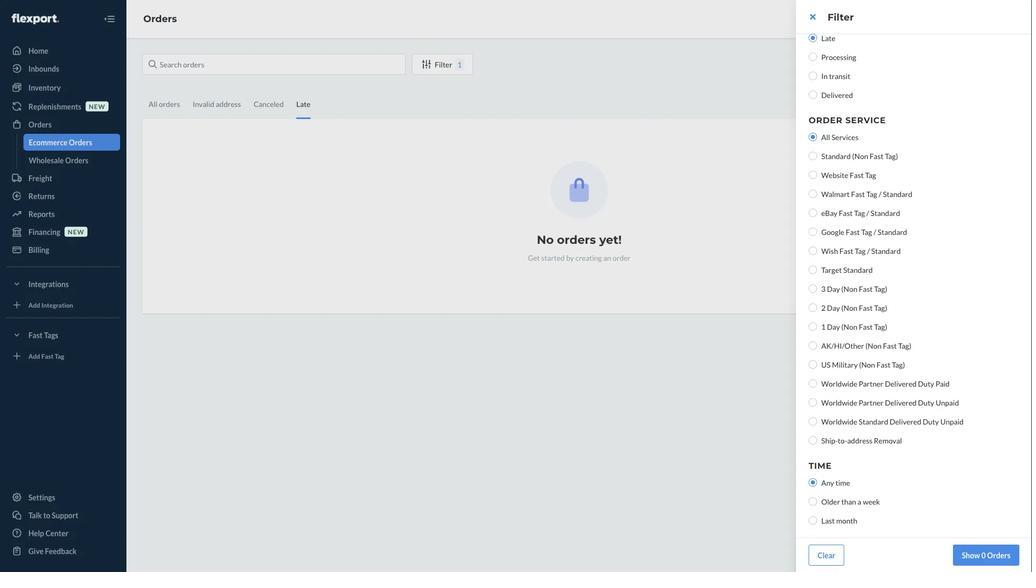 Task type: vqa. For each thing, say whether or not it's contained in the screenshot.
US Military (Non Fast Tag)
yes



Task type: describe. For each thing, give the bounding box(es) containing it.
in
[[822, 71, 828, 80]]

tag for website
[[866, 171, 877, 180]]

orders
[[988, 551, 1011, 560]]

unpaid for worldwide partner delivered duty unpaid
[[936, 398, 960, 407]]

show
[[963, 551, 981, 560]]

delivered for worldwide partner delivered duty paid
[[886, 379, 917, 388]]

(non for 2
[[842, 303, 858, 312]]

last
[[822, 516, 835, 525]]

worldwide for worldwide partner delivered duty paid
[[822, 379, 858, 388]]

address
[[848, 436, 873, 445]]

service
[[846, 115, 887, 125]]

military
[[833, 360, 858, 369]]

worldwide for worldwide standard delivered duty unpaid
[[822, 417, 858, 426]]

standard up ship-to-address removal
[[859, 417, 889, 426]]

order
[[809, 115, 843, 125]]

google
[[822, 227, 845, 236]]

(non for 3
[[842, 284, 858, 293]]

a
[[858, 497, 862, 506]]

website fast tag
[[822, 171, 877, 180]]

/ for google
[[874, 227, 877, 236]]

wish
[[822, 246, 839, 255]]

day for 3
[[828, 284, 841, 293]]

all services
[[822, 133, 859, 142]]

us
[[822, 360, 831, 369]]

standard up website
[[822, 152, 851, 161]]

older
[[822, 497, 841, 506]]

tag for wish
[[855, 246, 866, 255]]

standard down "google fast tag / standard"
[[872, 246, 901, 255]]

fast up ak/hi/other (non fast tag)
[[859, 322, 873, 331]]

unpaid for worldwide standard delivered duty unpaid
[[941, 417, 964, 426]]

ship-
[[822, 436, 838, 445]]

month
[[837, 516, 858, 525]]

order service
[[809, 115, 887, 125]]

target
[[822, 265, 842, 274]]

ak/hi/other
[[822, 341, 865, 350]]

worldwide standard delivered duty unpaid
[[822, 417, 964, 426]]

tag) for 3 day (non fast tag)
[[875, 284, 888, 293]]

tag for ebay
[[855, 209, 866, 217]]

duty for worldwide standard delivered duty unpaid
[[923, 417, 940, 426]]

close image
[[811, 13, 816, 21]]

worldwide for worldwide partner delivered duty unpaid
[[822, 398, 858, 407]]

standard up wish fast tag / standard
[[878, 227, 908, 236]]

standard (non fast tag)
[[822, 152, 899, 161]]

clear button
[[809, 545, 845, 566]]

week
[[863, 497, 881, 506]]

3 day (non fast tag)
[[822, 284, 888, 293]]

/ for wish
[[868, 246, 870, 255]]

processing
[[822, 52, 857, 61]]

ebay
[[822, 209, 838, 217]]

fast up 2 day (non fast tag) at the bottom of page
[[859, 284, 873, 293]]

fast right ebay
[[839, 209, 853, 217]]

than
[[842, 497, 857, 506]]

fast down 3 day (non fast tag)
[[859, 303, 873, 312]]

to-
[[838, 436, 848, 445]]

show 0 orders
[[963, 551, 1011, 560]]

(non for us
[[860, 360, 876, 369]]

standard down wish fast tag / standard
[[844, 265, 873, 274]]

tag) for us military (non fast tag)
[[892, 360, 906, 369]]

duty for worldwide partner delivered duty paid
[[919, 379, 935, 388]]

standard up ebay fast tag / standard
[[884, 190, 913, 198]]



Task type: locate. For each thing, give the bounding box(es) containing it.
fast up ebay fast tag / standard
[[852, 190, 866, 198]]

2 day from the top
[[828, 303, 841, 312]]

fast
[[870, 152, 884, 161], [850, 171, 864, 180], [852, 190, 866, 198], [839, 209, 853, 217], [846, 227, 860, 236], [840, 246, 854, 255], [859, 284, 873, 293], [859, 303, 873, 312], [859, 322, 873, 331], [884, 341, 897, 350], [877, 360, 891, 369]]

tag
[[866, 171, 877, 180], [867, 190, 878, 198], [855, 209, 866, 217], [862, 227, 873, 236], [855, 246, 866, 255]]

tag)
[[886, 152, 899, 161], [875, 284, 888, 293], [875, 303, 888, 312], [875, 322, 888, 331], [899, 341, 912, 350], [892, 360, 906, 369]]

None radio
[[809, 53, 818, 61], [809, 72, 818, 80], [809, 91, 818, 99], [809, 228, 818, 236], [809, 247, 818, 255], [809, 304, 818, 312], [809, 380, 818, 388], [809, 399, 818, 407], [809, 437, 818, 445], [809, 517, 818, 525], [809, 53, 818, 61], [809, 72, 818, 80], [809, 91, 818, 99], [809, 228, 818, 236], [809, 247, 818, 255], [809, 304, 818, 312], [809, 380, 818, 388], [809, 399, 818, 407], [809, 437, 818, 445], [809, 517, 818, 525]]

day right "1"
[[828, 322, 841, 331]]

partner for worldwide partner delivered duty unpaid
[[859, 398, 884, 407]]

day right 2
[[828, 303, 841, 312]]

1 vertical spatial worldwide
[[822, 398, 858, 407]]

1 vertical spatial duty
[[919, 398, 935, 407]]

partner down worldwide partner delivered duty paid
[[859, 398, 884, 407]]

2 vertical spatial duty
[[923, 417, 940, 426]]

day for 2
[[828, 303, 841, 312]]

google fast tag / standard
[[822, 227, 908, 236]]

paid
[[936, 379, 950, 388]]

0 vertical spatial worldwide
[[822, 379, 858, 388]]

tag up wish fast tag / standard
[[862, 227, 873, 236]]

duty up the 'worldwide standard delivered duty unpaid'
[[919, 398, 935, 407]]

standard down walmart fast tag / standard
[[871, 209, 901, 217]]

delivered down the worldwide partner delivered duty unpaid
[[890, 417, 922, 426]]

2 vertical spatial day
[[828, 322, 841, 331]]

unpaid
[[936, 398, 960, 407], [941, 417, 964, 426]]

fast right wish
[[840, 246, 854, 255]]

1 vertical spatial partner
[[859, 398, 884, 407]]

2 day (non fast tag)
[[822, 303, 888, 312]]

2
[[822, 303, 826, 312]]

delivered for worldwide standard delivered duty unpaid
[[890, 417, 922, 426]]

2 vertical spatial worldwide
[[822, 417, 858, 426]]

ship-to-address removal
[[822, 436, 903, 445]]

/ for walmart
[[879, 190, 882, 198]]

worldwide partner delivered duty unpaid
[[822, 398, 960, 407]]

day for 1
[[828, 322, 841, 331]]

walmart
[[822, 190, 850, 198]]

partner
[[859, 379, 884, 388], [859, 398, 884, 407]]

us military (non fast tag)
[[822, 360, 906, 369]]

tag up "google fast tag / standard"
[[855, 209, 866, 217]]

partner for worldwide partner delivered duty paid
[[859, 379, 884, 388]]

1 day (non fast tag)
[[822, 322, 888, 331]]

(non up "website fast tag"
[[853, 152, 869, 161]]

(non up 1 day (non fast tag)
[[842, 303, 858, 312]]

tag) for 2 day (non fast tag)
[[875, 303, 888, 312]]

transit
[[830, 71, 851, 80]]

removal
[[875, 436, 903, 445]]

delivered up the worldwide partner delivered duty unpaid
[[886, 379, 917, 388]]

/ down walmart fast tag / standard
[[867, 209, 870, 217]]

in transit
[[822, 71, 851, 80]]

last month
[[822, 516, 858, 525]]

worldwide
[[822, 379, 858, 388], [822, 398, 858, 407], [822, 417, 858, 426]]

fast up worldwide partner delivered duty paid
[[877, 360, 891, 369]]

worldwide partner delivered duty paid
[[822, 379, 950, 388]]

time
[[836, 478, 851, 487]]

0 vertical spatial partner
[[859, 379, 884, 388]]

delivered down in transit
[[822, 90, 854, 99]]

2 partner from the top
[[859, 398, 884, 407]]

tag up walmart fast tag / standard
[[866, 171, 877, 180]]

1 partner from the top
[[859, 379, 884, 388]]

any
[[822, 478, 835, 487]]

website
[[822, 171, 849, 180]]

ebay fast tag / standard
[[822, 209, 901, 217]]

(non down 2 day (non fast tag) at the bottom of page
[[842, 322, 858, 331]]

tag for google
[[862, 227, 873, 236]]

tag) for 1 day (non fast tag)
[[875, 322, 888, 331]]

fast up us military (non fast tag)
[[884, 341, 897, 350]]

/ for ebay
[[867, 209, 870, 217]]

target standard
[[822, 265, 873, 274]]

duty down paid
[[923, 417, 940, 426]]

delivered
[[822, 90, 854, 99], [886, 379, 917, 388], [886, 398, 917, 407], [890, 417, 922, 426]]

(non down target standard
[[842, 284, 858, 293]]

0
[[982, 551, 986, 560]]

3 worldwide from the top
[[822, 417, 858, 426]]

duty left paid
[[919, 379, 935, 388]]

any time
[[822, 478, 851, 487]]

partner down us military (non fast tag)
[[859, 379, 884, 388]]

delivered for worldwide partner delivered duty unpaid
[[886, 398, 917, 407]]

fast right google
[[846, 227, 860, 236]]

1 day from the top
[[828, 284, 841, 293]]

all
[[822, 133, 831, 142]]

0 vertical spatial day
[[828, 284, 841, 293]]

day right 3
[[828, 284, 841, 293]]

0 vertical spatial unpaid
[[936, 398, 960, 407]]

time
[[809, 461, 832, 471]]

duty
[[919, 379, 935, 388], [919, 398, 935, 407], [923, 417, 940, 426]]

duty for worldwide partner delivered duty unpaid
[[919, 398, 935, 407]]

1 vertical spatial unpaid
[[941, 417, 964, 426]]

late
[[822, 33, 836, 42]]

(non for 1
[[842, 322, 858, 331]]

services
[[832, 133, 859, 142]]

wish fast tag / standard
[[822, 246, 901, 255]]

(non up us military (non fast tag)
[[866, 341, 882, 350]]

(non down ak/hi/other (non fast tag)
[[860, 360, 876, 369]]

1
[[822, 322, 826, 331]]

None radio
[[809, 34, 818, 42], [809, 133, 818, 141], [809, 152, 818, 160], [809, 171, 818, 179], [809, 190, 818, 198], [809, 209, 818, 217], [809, 266, 818, 274], [809, 285, 818, 293], [809, 323, 818, 331], [809, 342, 818, 350], [809, 361, 818, 369], [809, 418, 818, 426], [809, 479, 818, 487], [809, 498, 818, 506], [809, 34, 818, 42], [809, 133, 818, 141], [809, 152, 818, 160], [809, 171, 818, 179], [809, 190, 818, 198], [809, 209, 818, 217], [809, 266, 818, 274], [809, 285, 818, 293], [809, 323, 818, 331], [809, 342, 818, 350], [809, 361, 818, 369], [809, 418, 818, 426], [809, 479, 818, 487], [809, 498, 818, 506]]

fast down standard (non fast tag)
[[850, 171, 864, 180]]

filter
[[828, 11, 854, 23]]

2 worldwide from the top
[[822, 398, 858, 407]]

day
[[828, 284, 841, 293], [828, 303, 841, 312], [828, 322, 841, 331]]

delivered up the 'worldwide standard delivered duty unpaid'
[[886, 398, 917, 407]]

standard
[[822, 152, 851, 161], [884, 190, 913, 198], [871, 209, 901, 217], [878, 227, 908, 236], [872, 246, 901, 255], [844, 265, 873, 274], [859, 417, 889, 426]]

3
[[822, 284, 826, 293]]

0 vertical spatial duty
[[919, 379, 935, 388]]

(non
[[853, 152, 869, 161], [842, 284, 858, 293], [842, 303, 858, 312], [842, 322, 858, 331], [866, 341, 882, 350], [860, 360, 876, 369]]

1 worldwide from the top
[[822, 379, 858, 388]]

fast up "website fast tag"
[[870, 152, 884, 161]]

/ up wish fast tag / standard
[[874, 227, 877, 236]]

/ down "google fast tag / standard"
[[868, 246, 870, 255]]

/
[[879, 190, 882, 198], [867, 209, 870, 217], [874, 227, 877, 236], [868, 246, 870, 255]]

1 vertical spatial day
[[828, 303, 841, 312]]

clear
[[818, 551, 836, 560]]

older than a week
[[822, 497, 881, 506]]

walmart fast tag / standard
[[822, 190, 913, 198]]

/ up ebay fast tag / standard
[[879, 190, 882, 198]]

tag for walmart
[[867, 190, 878, 198]]

ak/hi/other (non fast tag)
[[822, 341, 912, 350]]

3 day from the top
[[828, 322, 841, 331]]

tag down "google fast tag / standard"
[[855, 246, 866, 255]]

tag up ebay fast tag / standard
[[867, 190, 878, 198]]

show 0 orders button
[[954, 545, 1020, 566]]



